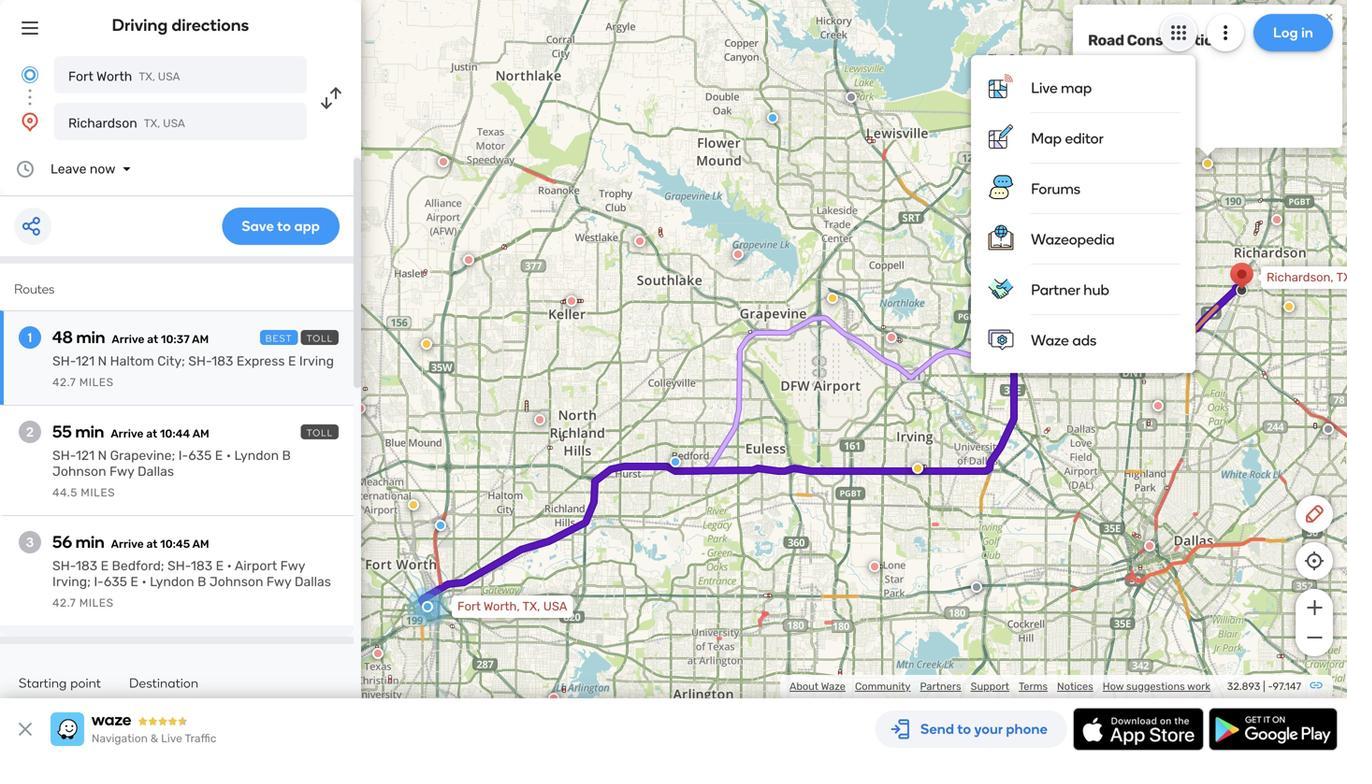 Task type: locate. For each thing, give the bounding box(es) containing it.
1 horizontal spatial police image
[[670, 457, 681, 468]]

driving
[[112, 15, 168, 35]]

e down bedford; on the left bottom of page
[[130, 575, 138, 590]]

2 vertical spatial fwy
[[267, 575, 291, 590]]

arrive inside 55 min arrive at 10:44 am
[[111, 428, 144, 441]]

arrive
[[112, 333, 145, 346], [111, 428, 144, 441], [111, 538, 144, 551]]

1 vertical spatial arrive
[[111, 428, 144, 441]]

lyndon inside sh-121 n grapevine; i-635 e • lyndon b johnson fwy dallas 44.5 miles
[[234, 448, 279, 464]]

clock image
[[14, 158, 37, 181]]

min right 48 at top
[[76, 328, 105, 348]]

• right "grapevine;"
[[226, 448, 231, 464]]

2 vertical spatial tx,
[[523, 600, 541, 614]]

42.7 down irving;
[[52, 597, 76, 610]]

0 vertical spatial tx,
[[139, 70, 155, 83]]

1 vertical spatial 635
[[104, 575, 127, 590]]

1 vertical spatial •
[[227, 559, 232, 574]]

usa right worth,
[[544, 600, 568, 614]]

0 horizontal spatial johnson
[[52, 464, 106, 480]]

arrive up haltom
[[112, 333, 145, 346]]

driving directions
[[112, 15, 249, 35]]

leave now
[[51, 161, 116, 177]]

• for 55 min
[[226, 448, 231, 464]]

sh- down 55
[[52, 448, 76, 464]]

1 vertical spatial johnson
[[210, 575, 263, 590]]

usa inside fort worth tx, usa
[[158, 70, 180, 83]]

1 n from the top
[[98, 354, 107, 369]]

e inside sh-121 n haltom city; sh-183 express e irving 42.7 miles
[[288, 354, 296, 369]]

city;
[[157, 354, 185, 369]]

arrive for 56 min
[[111, 538, 144, 551]]

work
[[1188, 681, 1211, 694]]

1 horizontal spatial lyndon
[[234, 448, 279, 464]]

97.147
[[1273, 681, 1302, 694]]

richardson
[[68, 116, 137, 131]]

0 vertical spatial fwy
[[109, 464, 134, 480]]

1 vertical spatial fort
[[458, 600, 481, 614]]

at for 55 min
[[146, 428, 157, 441]]

635 inside sh-121 n grapevine; i-635 e • lyndon b johnson fwy dallas 44.5 miles
[[188, 448, 212, 464]]

fwy right airport
[[280, 559, 305, 574]]

point
[[70, 676, 101, 692]]

am inside 55 min arrive at 10:44 am
[[193, 428, 209, 441]]

0 vertical spatial johnson
[[52, 464, 106, 480]]

n down 55 min arrive at 10:44 am
[[98, 448, 107, 464]]

0 vertical spatial 121
[[76, 354, 95, 369]]

0 vertical spatial am
[[192, 333, 209, 346]]

121 for 48
[[76, 354, 95, 369]]

am inside 48 min arrive at 10:37 am
[[192, 333, 209, 346]]

121 inside sh-121 n haltom city; sh-183 express e irving 42.7 miles
[[76, 354, 95, 369]]

e right "grapevine;"
[[215, 448, 223, 464]]

1 vertical spatial toll
[[307, 428, 333, 439]]

tx
[[1337, 270, 1348, 285]]

at left 10:45
[[146, 538, 158, 551]]

sh-
[[52, 354, 76, 369], [188, 354, 212, 369], [52, 448, 76, 464], [52, 559, 76, 574], [168, 559, 191, 574]]

183 left express on the left of page
[[212, 354, 233, 369]]

183
[[212, 354, 233, 369], [76, 559, 97, 574], [191, 559, 213, 574]]

reported
[[1088, 80, 1133, 92]]

miles
[[79, 376, 114, 389], [81, 487, 115, 500], [79, 597, 114, 610]]

at inside 48 min arrive at 10:37 am
[[147, 333, 158, 346]]

police image
[[670, 457, 681, 468], [435, 520, 446, 532]]

arrive up bedford; on the left bottom of page
[[111, 538, 144, 551]]

0 horizontal spatial lyndon
[[150, 575, 194, 590]]

sh- for 56 min
[[52, 559, 76, 574]]

starting
[[19, 676, 67, 692]]

partners link
[[920, 681, 962, 694]]

sh- inside sh-121 n grapevine; i-635 e • lyndon b johnson fwy dallas 44.5 miles
[[52, 448, 76, 464]]

suggestions
[[1127, 681, 1186, 694]]

e left airport
[[216, 559, 224, 574]]

fwy inside sh-121 n grapevine; i-635 e • lyndon b johnson fwy dallas 44.5 miles
[[109, 464, 134, 480]]

tx, for worth
[[139, 70, 155, 83]]

at left '10:44'
[[146, 428, 157, 441]]

e left irving
[[288, 354, 296, 369]]

2 vertical spatial am
[[192, 538, 209, 551]]

1 horizontal spatial dallas
[[295, 575, 331, 590]]

fwy
[[109, 464, 134, 480], [280, 559, 305, 574], [267, 575, 291, 590]]

fort left 'worth'
[[68, 69, 93, 84]]

sh- down 48 at top
[[52, 354, 76, 369]]

121 left haltom
[[76, 354, 95, 369]]

×
[[1326, 7, 1334, 25]]

0 vertical spatial usa
[[158, 70, 180, 83]]

johnson
[[52, 464, 106, 480], [210, 575, 263, 590]]

miles right the 44.5
[[81, 487, 115, 500]]

0 vertical spatial 42.7
[[52, 376, 76, 389]]

0 vertical spatial accident image
[[846, 92, 857, 103]]

1 vertical spatial usa
[[163, 117, 185, 130]]

now
[[90, 161, 116, 177]]

arrive up "grapevine;"
[[111, 428, 144, 441]]

starting point
[[19, 676, 101, 692]]

sh- down 10:45
[[168, 559, 191, 574]]

fort for worth
[[68, 69, 93, 84]]

0 horizontal spatial police image
[[435, 520, 446, 532]]

1 vertical spatial tx,
[[144, 117, 160, 130]]

min inside reported by 20 min ago
[[1104, 94, 1121, 106]]

am for 56 min
[[192, 538, 209, 551]]

n inside sh-121 n grapevine; i-635 e • lyndon b johnson fwy dallas 44.5 miles
[[98, 448, 107, 464]]

0 vertical spatial at
[[147, 333, 158, 346]]

2 vertical spatial arrive
[[111, 538, 144, 551]]

2 vertical spatial at
[[146, 538, 158, 551]]

n left haltom
[[98, 354, 107, 369]]

32.893
[[1228, 681, 1261, 694]]

hazard image
[[827, 293, 839, 304], [1284, 301, 1295, 313], [913, 463, 924, 475], [408, 500, 419, 511]]

min right 55
[[75, 422, 104, 442]]

20
[[1088, 94, 1101, 106]]

express
[[237, 354, 285, 369]]

0 vertical spatial toll
[[307, 333, 333, 344]]

miles down haltom
[[79, 376, 114, 389]]

terms link
[[1019, 681, 1048, 694]]

1 vertical spatial b
[[198, 575, 206, 590]]

accident image
[[846, 92, 857, 103], [1323, 424, 1335, 435]]

dallas
[[138, 464, 174, 480], [295, 575, 331, 590]]

sh-183 e bedford; sh-183 e • airport fwy irving; i-635 e • lyndon b johnson fwy dallas 42.7 miles
[[52, 559, 331, 610]]

• left airport
[[227, 559, 232, 574]]

richardson tx, usa
[[68, 116, 185, 131]]

42.7 down 48 at top
[[52, 376, 76, 389]]

about waze community partners support terms notices how suggestions work
[[790, 681, 1211, 694]]

n inside sh-121 n haltom city; sh-183 express e irving 42.7 miles
[[98, 354, 107, 369]]

by
[[1135, 80, 1147, 92]]

1 horizontal spatial 635
[[188, 448, 212, 464]]

1 toll from the top
[[307, 333, 333, 344]]

location image
[[19, 110, 41, 133]]

sh- up irving;
[[52, 559, 76, 574]]

32.893 | -97.147
[[1228, 681, 1302, 694]]

0 horizontal spatial 635
[[104, 575, 127, 590]]

2 121 from the top
[[76, 448, 95, 464]]

2 vertical spatial •
[[142, 575, 147, 590]]

am right 10:37
[[192, 333, 209, 346]]

0 vertical spatial dallas
[[138, 464, 174, 480]]

usa for worth
[[158, 70, 180, 83]]

• down bedford; on the left bottom of page
[[142, 575, 147, 590]]

2 am from the top
[[193, 428, 209, 441]]

tx, right worth,
[[523, 600, 541, 614]]

i- down '10:44'
[[178, 448, 188, 464]]

2 42.7 from the top
[[52, 597, 76, 610]]

i-
[[178, 448, 188, 464], [94, 575, 104, 590]]

3
[[26, 535, 34, 551]]

usa down fort worth tx, usa
[[163, 117, 185, 130]]

i- inside "sh-183 e bedford; sh-183 e • airport fwy irving; i-635 e • lyndon b johnson fwy dallas 42.7 miles"
[[94, 575, 104, 590]]

tx, inside fort worth tx, usa
[[139, 70, 155, 83]]

2 n from the top
[[98, 448, 107, 464]]

0 vertical spatial miles
[[79, 376, 114, 389]]

min down the reported
[[1104, 94, 1121, 106]]

johnson down airport
[[210, 575, 263, 590]]

lyndon
[[234, 448, 279, 464], [150, 575, 194, 590]]

arrive inside the 56 min arrive at 10:45 am
[[111, 538, 144, 551]]

support link
[[971, 681, 1010, 694]]

1 horizontal spatial b
[[282, 448, 291, 464]]

accident image
[[972, 582, 983, 593]]

0 vertical spatial i-
[[178, 448, 188, 464]]

2 vertical spatial usa
[[544, 600, 568, 614]]

community
[[855, 681, 911, 694]]

miles down irving;
[[79, 597, 114, 610]]

0 vertical spatial fort
[[68, 69, 93, 84]]

635 down bedford; on the left bottom of page
[[104, 575, 127, 590]]

0 vertical spatial police image
[[670, 457, 681, 468]]

miles inside "sh-183 e bedford; sh-183 e • airport fwy irving; i-635 e • lyndon b johnson fwy dallas 42.7 miles"
[[79, 597, 114, 610]]

at inside 55 min arrive at 10:44 am
[[146, 428, 157, 441]]

• inside sh-121 n grapevine; i-635 e • lyndon b johnson fwy dallas 44.5 miles
[[226, 448, 231, 464]]

0 vertical spatial lyndon
[[234, 448, 279, 464]]

1 vertical spatial 42.7
[[52, 597, 76, 610]]

at for 48 min
[[147, 333, 158, 346]]

10:44
[[160, 428, 190, 441]]

0 horizontal spatial dallas
[[138, 464, 174, 480]]

tx,
[[139, 70, 155, 83], [144, 117, 160, 130], [523, 600, 541, 614]]

1 horizontal spatial johnson
[[210, 575, 263, 590]]

at left 10:37
[[147, 333, 158, 346]]

live
[[161, 733, 182, 746]]

n for 55 min
[[98, 448, 107, 464]]

1 vertical spatial at
[[146, 428, 157, 441]]

1 vertical spatial accident image
[[1323, 424, 1335, 435]]

1 vertical spatial n
[[98, 448, 107, 464]]

1 vertical spatial dallas
[[295, 575, 331, 590]]

0 vertical spatial b
[[282, 448, 291, 464]]

10:45
[[160, 538, 190, 551]]

usa for worth,
[[544, 600, 568, 614]]

1 vertical spatial i-
[[94, 575, 104, 590]]

johnson inside sh-121 n grapevine; i-635 e • lyndon b johnson fwy dallas 44.5 miles
[[52, 464, 106, 480]]

fwy down "grapevine;"
[[109, 464, 134, 480]]

am
[[192, 333, 209, 346], [193, 428, 209, 441], [192, 538, 209, 551]]

support
[[971, 681, 1010, 694]]

0 vertical spatial n
[[98, 354, 107, 369]]

3 am from the top
[[192, 538, 209, 551]]

usa down the driving directions
[[158, 70, 180, 83]]

am inside the 56 min arrive at 10:45 am
[[192, 538, 209, 551]]

construction
[[1127, 31, 1223, 49]]

•
[[226, 448, 231, 464], [227, 559, 232, 574], [142, 575, 147, 590]]

0 horizontal spatial fort
[[68, 69, 93, 84]]

at inside the 56 min arrive at 10:45 am
[[146, 538, 158, 551]]

42.7
[[52, 376, 76, 389], [52, 597, 76, 610]]

fwy down airport
[[267, 575, 291, 590]]

fort
[[68, 69, 93, 84], [458, 600, 481, 614]]

arrive inside 48 min arrive at 10:37 am
[[112, 333, 145, 346]]

635 down '10:44'
[[188, 448, 212, 464]]

× link
[[1322, 7, 1338, 25]]

fort left worth,
[[458, 600, 481, 614]]

121 up the 44.5
[[76, 448, 95, 464]]

i- right irving;
[[94, 575, 104, 590]]

sh- for 55 min
[[52, 448, 76, 464]]

1 vertical spatial 121
[[76, 448, 95, 464]]

0 vertical spatial 635
[[188, 448, 212, 464]]

2 vertical spatial miles
[[79, 597, 114, 610]]

42.7 inside sh-121 n haltom city; sh-183 express e irving 42.7 miles
[[52, 376, 76, 389]]

56 min arrive at 10:45 am
[[52, 533, 209, 553]]

dallas inside "sh-183 e bedford; sh-183 e • airport fwy irving; i-635 e • lyndon b johnson fwy dallas 42.7 miles"
[[295, 575, 331, 590]]

i- inside sh-121 n grapevine; i-635 e • lyndon b johnson fwy dallas 44.5 miles
[[178, 448, 188, 464]]

navigation & live traffic
[[92, 733, 217, 746]]

n
[[98, 354, 107, 369], [98, 448, 107, 464]]

x image
[[14, 719, 37, 741]]

1 am from the top
[[192, 333, 209, 346]]

am right 10:45
[[192, 538, 209, 551]]

airport
[[235, 559, 277, 574]]

min
[[1104, 94, 1121, 106], [76, 328, 105, 348], [75, 422, 104, 442], [76, 533, 104, 553]]

am right '10:44'
[[193, 428, 209, 441]]

183 up irving;
[[76, 559, 97, 574]]

1 42.7 from the top
[[52, 376, 76, 389]]

1 vertical spatial lyndon
[[150, 575, 194, 590]]

1 vertical spatial am
[[193, 428, 209, 441]]

121 inside sh-121 n grapevine; i-635 e • lyndon b johnson fwy dallas 44.5 miles
[[76, 448, 95, 464]]

1 horizontal spatial accident image
[[1323, 424, 1335, 435]]

toll down irving
[[307, 428, 333, 439]]

0 horizontal spatial b
[[198, 575, 206, 590]]

1 vertical spatial miles
[[81, 487, 115, 500]]

fort worth, tx, usa
[[458, 600, 568, 614]]

am for 55 min
[[193, 428, 209, 441]]

irving;
[[52, 575, 91, 590]]

0 horizontal spatial i-
[[94, 575, 104, 590]]

1 121 from the top
[[76, 354, 95, 369]]

tx, right 'worth'
[[139, 70, 155, 83]]

toll up irving
[[307, 333, 333, 344]]

johnson inside "sh-183 e bedford; sh-183 e • airport fwy irving; i-635 e • lyndon b johnson fwy dallas 42.7 miles"
[[210, 575, 263, 590]]

sh-121 n haltom city; sh-183 express e irving 42.7 miles
[[52, 354, 334, 389]]

toll
[[307, 333, 333, 344], [307, 428, 333, 439]]

48
[[52, 328, 73, 348]]

b inside "sh-183 e bedford; sh-183 e • airport fwy irving; i-635 e • lyndon b johnson fwy dallas 42.7 miles"
[[198, 575, 206, 590]]

road closed image
[[635, 236, 646, 247], [733, 249, 744, 260], [463, 255, 475, 266], [566, 296, 577, 307], [534, 415, 546, 426], [1145, 541, 1156, 552]]

1 vertical spatial police image
[[435, 520, 446, 532]]

road closed image
[[438, 156, 449, 168], [1272, 214, 1283, 226], [886, 332, 898, 343], [1153, 401, 1164, 412], [355, 403, 366, 415], [869, 562, 881, 573], [373, 649, 384, 660], [548, 694, 560, 705]]

e
[[288, 354, 296, 369], [215, 448, 223, 464], [101, 559, 109, 574], [216, 559, 224, 574], [130, 575, 138, 590]]

0 vertical spatial arrive
[[112, 333, 145, 346]]

tx, for worth,
[[523, 600, 541, 614]]

635
[[188, 448, 212, 464], [104, 575, 127, 590]]

johnson up the 44.5
[[52, 464, 106, 480]]

1 horizontal spatial fort
[[458, 600, 481, 614]]

tx, right richardson
[[144, 117, 160, 130]]

b
[[282, 448, 291, 464], [198, 575, 206, 590]]

1 horizontal spatial i-
[[178, 448, 188, 464]]

0 vertical spatial •
[[226, 448, 231, 464]]

min right 56
[[76, 533, 104, 553]]



Task type: vqa. For each thing, say whether or not it's contained in the screenshot.
About Waze link
yes



Task type: describe. For each thing, give the bounding box(es) containing it.
zoom in image
[[1303, 597, 1327, 620]]

road construction
[[1088, 31, 1223, 49]]

1 vertical spatial fwy
[[280, 559, 305, 574]]

55
[[52, 422, 72, 442]]

terms
[[1019, 681, 1048, 694]]

am for 48 min
[[192, 333, 209, 346]]

starting point button
[[19, 676, 101, 706]]

destination button
[[129, 676, 199, 704]]

121 for 55
[[76, 448, 95, 464]]

irving
[[299, 354, 334, 369]]

grapevine;
[[110, 448, 175, 464]]

55 min arrive at 10:44 am
[[52, 422, 209, 442]]

partners
[[920, 681, 962, 694]]

183 left airport
[[191, 559, 213, 574]]

hazard image
[[421, 339, 432, 350]]

pencil image
[[1304, 504, 1326, 526]]

how
[[1103, 681, 1124, 694]]

0 horizontal spatial accident image
[[846, 92, 857, 103]]

notices link
[[1058, 681, 1094, 694]]

b inside sh-121 n grapevine; i-635 e • lyndon b johnson fwy dallas 44.5 miles
[[282, 448, 291, 464]]

-
[[1269, 681, 1273, 694]]

arrive for 48 min
[[112, 333, 145, 346]]

about waze link
[[790, 681, 846, 694]]

miles inside sh-121 n haltom city; sh-183 express e irving 42.7 miles
[[79, 376, 114, 389]]

best
[[266, 333, 293, 344]]

1
[[28, 330, 32, 346]]

sh- right city; at the top of page
[[188, 354, 212, 369]]

arrive for 55 min
[[111, 428, 144, 441]]

haltom
[[110, 354, 154, 369]]

zoom out image
[[1303, 627, 1327, 650]]

10:37
[[161, 333, 190, 346]]

directions
[[172, 15, 249, 35]]

reported by 20 min ago
[[1088, 80, 1149, 106]]

635 inside "sh-183 e bedford; sh-183 e • airport fwy irving; i-635 e • lyndon b johnson fwy dallas 42.7 miles"
[[104, 575, 127, 590]]

tx, inside richardson tx, usa
[[144, 117, 160, 130]]

e left bedford; on the left bottom of page
[[101, 559, 109, 574]]

richardson, tx
[[1267, 270, 1348, 285]]

road
[[1088, 31, 1125, 49]]

n for 48 min
[[98, 354, 107, 369]]

sh- for 48 min
[[52, 354, 76, 369]]

|
[[1264, 681, 1266, 694]]

current location image
[[19, 64, 41, 86]]

48 min arrive at 10:37 am
[[52, 328, 209, 348]]

dallas inside sh-121 n grapevine; i-635 e • lyndon b johnson fwy dallas 44.5 miles
[[138, 464, 174, 480]]

about
[[790, 681, 819, 694]]

e inside sh-121 n grapevine; i-635 e • lyndon b johnson fwy dallas 44.5 miles
[[215, 448, 223, 464]]

leave
[[51, 161, 87, 177]]

worth
[[96, 69, 132, 84]]

navigation
[[92, 733, 148, 746]]

44.5
[[52, 487, 78, 500]]

&
[[150, 733, 158, 746]]

42.7 inside "sh-183 e bedford; sh-183 e • airport fwy irving; i-635 e • lyndon b johnson fwy dallas 42.7 miles"
[[52, 597, 76, 610]]

183 inside sh-121 n haltom city; sh-183 express e irving 42.7 miles
[[212, 354, 233, 369]]

how suggestions work link
[[1103, 681, 1211, 694]]

routes
[[14, 281, 55, 297]]

min for 56 min
[[76, 533, 104, 553]]

worth,
[[484, 600, 520, 614]]

miles inside sh-121 n grapevine; i-635 e • lyndon b johnson fwy dallas 44.5 miles
[[81, 487, 115, 500]]

waze
[[821, 681, 846, 694]]

traffic
[[185, 733, 217, 746]]

fort for worth,
[[458, 600, 481, 614]]

2
[[26, 424, 34, 440]]

min for 48 min
[[76, 328, 105, 348]]

police image
[[767, 112, 779, 124]]

notices
[[1058, 681, 1094, 694]]

bedford;
[[112, 559, 164, 574]]

• for 56 min
[[227, 559, 232, 574]]

56
[[52, 533, 72, 553]]

usa inside richardson tx, usa
[[163, 117, 185, 130]]

at for 56 min
[[146, 538, 158, 551]]

fort worth tx, usa
[[68, 69, 180, 84]]

ago
[[1124, 94, 1142, 106]]

2 toll from the top
[[307, 428, 333, 439]]

sh-121 n grapevine; i-635 e • lyndon b johnson fwy dallas 44.5 miles
[[52, 448, 291, 500]]

link image
[[1309, 679, 1324, 694]]

richardson,
[[1267, 270, 1334, 285]]

community link
[[855, 681, 911, 694]]

destination
[[129, 676, 199, 692]]

min for 55 min
[[75, 422, 104, 442]]

lyndon inside "sh-183 e bedford; sh-183 e • airport fwy irving; i-635 e • lyndon b johnson fwy dallas 42.7 miles"
[[150, 575, 194, 590]]



